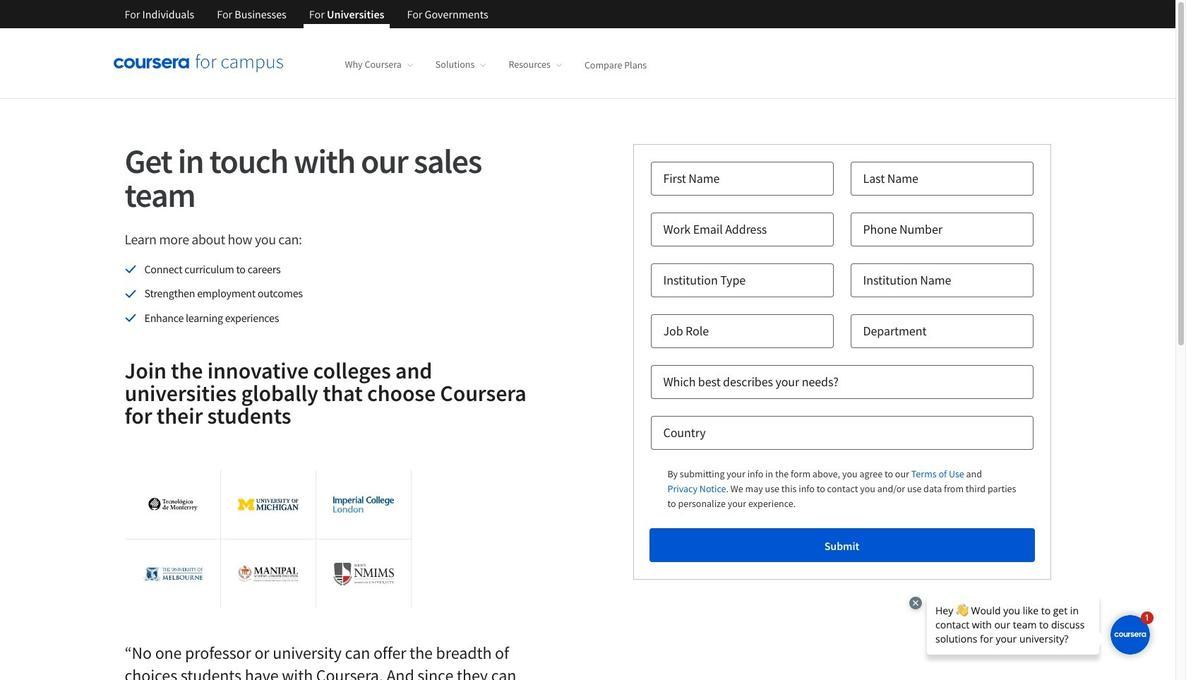 Task type: locate. For each thing, give the bounding box(es) containing it.
coursera for campus image
[[113, 53, 283, 73]]

university of michigan image
[[238, 499, 299, 511]]

banner navigation
[[113, 0, 500, 39]]

Country Code + Phone Number telephone field
[[851, 213, 1034, 247]]

nmims image
[[334, 563, 395, 585]]

the university of melbourne image
[[142, 557, 203, 591]]

tecnológico de monterrey image
[[142, 498, 203, 511]]



Task type: describe. For each thing, give the bounding box(es) containing it.
Work Email Address email field
[[651, 213, 834, 247]]

Last Name text field
[[851, 162, 1034, 196]]

manipal university image
[[238, 565, 299, 583]]

First Name text field
[[651, 162, 834, 196]]

imperial college london image
[[334, 497, 395, 513]]

Institution Name text field
[[851, 264, 1034, 297]]



Task type: vqa. For each thing, say whether or not it's contained in the screenshot.
BOOKKEEPING,
no



